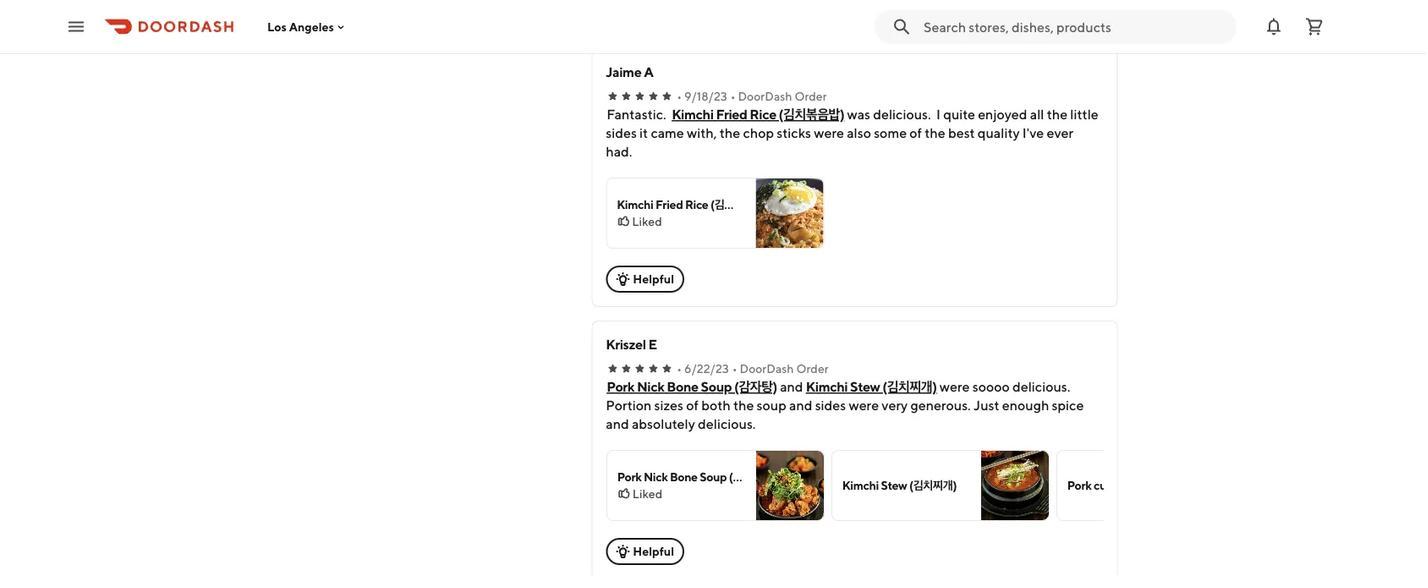 Task type: locate. For each thing, give the bounding box(es) containing it.
order
[[795, 89, 827, 103], [796, 362, 829, 376]]

soup inside button
[[701, 379, 732, 395]]

1 vertical spatial stew
[[881, 478, 907, 492]]

1 vertical spatial helpful
[[633, 544, 674, 558]]

kimchi stew (김치찌개)
[[806, 379, 937, 395], [842, 478, 957, 492]]

0 vertical spatial rice
[[750, 106, 776, 122]]

doordash for jaime a
[[738, 89, 792, 103]]

pork
[[607, 379, 635, 395], [617, 470, 641, 484], [1067, 478, 1091, 492]]

0 vertical spatial order
[[795, 89, 827, 103]]

• left 9/18/23
[[677, 89, 682, 103]]

0 vertical spatial kimchi stew (김치찌개) button
[[806, 377, 937, 396]]

kriszel e
[[606, 336, 657, 352]]

helpful for jaime a
[[633, 272, 674, 286]]

kimchi fried rice (김치볶음밥) image
[[756, 178, 823, 248]]

0 vertical spatial fried
[[716, 106, 747, 122]]

kimchi stew (김치찌개) button
[[806, 377, 937, 396], [831, 450, 1049, 521]]

fried
[[716, 106, 747, 122], [656, 198, 683, 211]]

(감자탕)
[[734, 379, 777, 395], [729, 470, 766, 484]]

1 vertical spatial fried
[[656, 198, 683, 211]]

kimchi
[[672, 106, 714, 122], [617, 198, 654, 211], [806, 379, 848, 395], [842, 478, 879, 492]]

0 vertical spatial helpful
[[633, 272, 674, 286]]

2 helpful button from the top
[[606, 538, 684, 565]]

bone
[[667, 379, 699, 395], [670, 470, 697, 484]]

1 vertical spatial kimchi stew (김치찌개)
[[842, 478, 957, 492]]

0 vertical spatial kimchi fried rice (김치볶음밥)
[[672, 106, 845, 122]]

kimchi stew (김치찌개) image
[[981, 451, 1048, 520]]

•
[[677, 89, 682, 103], [731, 89, 736, 103], [677, 362, 682, 376], [732, 362, 737, 376]]

1 vertical spatial doordash
[[740, 362, 794, 376]]

helpful
[[633, 272, 674, 286], [633, 544, 674, 558]]

doordash up kimchi fried rice (김치볶음밥) button
[[738, 89, 792, 103]]

stew
[[850, 379, 880, 395], [881, 478, 907, 492]]

Store search: begin typing to search for stores available on DoorDash text field
[[924, 17, 1227, 36]]

0 vertical spatial (김치볶음밥)
[[779, 106, 845, 122]]

0 horizontal spatial rice
[[685, 198, 708, 211]]

1 vertical spatial helpful button
[[606, 538, 684, 565]]

soup left the pork nick bone soup (감자탕) image
[[699, 470, 726, 484]]

1 horizontal spatial (김치볶음밥)
[[779, 106, 845, 122]]

rice
[[750, 106, 776, 122], [685, 198, 708, 211]]

• up pork nick bone soup (감자탕) button
[[677, 362, 682, 376]]

2 helpful from the top
[[633, 544, 674, 558]]

1 liked from the top
[[632, 214, 662, 228]]

pork cutlet (donkatsu)
[[1067, 478, 1185, 492]]

pork nick bone soup (감자탕)
[[607, 379, 777, 395], [617, 470, 766, 484]]

1 vertical spatial (김치볶음밥)
[[711, 198, 768, 211]]

1 horizontal spatial rice
[[750, 106, 776, 122]]

1 vertical spatial order
[[796, 362, 829, 376]]

doordash
[[738, 89, 792, 103], [740, 362, 794, 376]]

los
[[267, 20, 287, 34]]

liked
[[632, 214, 662, 228], [632, 487, 662, 501]]

1 horizontal spatial stew
[[881, 478, 907, 492]]

0 vertical spatial helpful button
[[606, 266, 684, 293]]

0 vertical spatial liked
[[632, 214, 662, 228]]

bone inside button
[[667, 379, 699, 395]]

pork nick bone soup (감자탕) image
[[756, 451, 823, 520]]

1 vertical spatial kimchi fried rice (김치볶음밥)
[[617, 198, 768, 211]]

1 vertical spatial soup
[[699, 470, 726, 484]]

0 horizontal spatial (김치볶음밥)
[[711, 198, 768, 211]]

kimchi fried rice (김치볶음밥) button
[[672, 105, 845, 124]]

soup down 6/22/23
[[701, 379, 732, 395]]

helpful button
[[606, 266, 684, 293], [606, 538, 684, 565]]

(김치볶음밥)
[[779, 106, 845, 122], [711, 198, 768, 211]]

0 vertical spatial bone
[[667, 379, 699, 395]]

a
[[644, 64, 653, 80]]

nick
[[637, 379, 665, 395], [643, 470, 667, 484]]

notification bell image
[[1264, 16, 1284, 37]]

helpful for kriszel e
[[633, 544, 674, 558]]

1 vertical spatial pork nick bone soup (감자탕)
[[617, 470, 766, 484]]

• right 6/22/23
[[732, 362, 737, 376]]

soup
[[701, 379, 732, 395], [699, 470, 726, 484]]

cutlet
[[1093, 478, 1124, 492]]

0 vertical spatial soup
[[701, 379, 732, 395]]

0 items, open order cart image
[[1304, 16, 1325, 37]]

jaime
[[606, 64, 642, 80]]

0 vertical spatial pork nick bone soup (감자탕)
[[607, 379, 777, 395]]

0 vertical spatial doordash
[[738, 89, 792, 103]]

0 horizontal spatial fried
[[656, 198, 683, 211]]

0 horizontal spatial stew
[[850, 379, 880, 395]]

0 vertical spatial (김치찌개)
[[883, 379, 937, 395]]

kimchi fried rice (김치볶음밥)
[[672, 106, 845, 122], [617, 198, 768, 211]]

1 vertical spatial kimchi stew (김치찌개) button
[[831, 450, 1049, 521]]

(김치찌개)
[[883, 379, 937, 395], [909, 478, 957, 492]]

1 vertical spatial (감자탕)
[[729, 470, 766, 484]]

pork cutlet (donkatsu) button
[[1056, 450, 1274, 521]]

pork nick bone soup (감자탕) button
[[607, 377, 777, 396]]

los angeles button
[[267, 20, 348, 34]]

0 vertical spatial (감자탕)
[[734, 379, 777, 395]]

doordash right 6/22/23
[[740, 362, 794, 376]]

1 helpful button from the top
[[606, 266, 684, 293]]

0 vertical spatial nick
[[637, 379, 665, 395]]

rice inside kimchi fried rice (김치볶음밥) button
[[750, 106, 776, 122]]

0 vertical spatial stew
[[850, 379, 880, 395]]

1 helpful from the top
[[633, 272, 674, 286]]

1 horizontal spatial fried
[[716, 106, 747, 122]]

1 vertical spatial liked
[[632, 487, 662, 501]]

2 liked from the top
[[632, 487, 662, 501]]



Task type: vqa. For each thing, say whether or not it's contained in the screenshot.
Toast
no



Task type: describe. For each thing, give the bounding box(es) containing it.
nick inside button
[[637, 379, 665, 395]]

• 6/22/23 • doordash order
[[677, 362, 829, 376]]

kimchi stew (김치찌개) inside button
[[842, 478, 957, 492]]

los angeles
[[267, 20, 334, 34]]

(donkatsu)
[[1126, 478, 1185, 492]]

e
[[648, 336, 657, 352]]

fried inside button
[[716, 106, 747, 122]]

• 9/18/23 • doordash order
[[677, 89, 827, 103]]

jaime a
[[606, 64, 653, 80]]

6/22/23
[[684, 362, 729, 376]]

• right 9/18/23
[[731, 89, 736, 103]]

9/18/23
[[684, 89, 727, 103]]

1 vertical spatial bone
[[670, 470, 697, 484]]

angeles
[[289, 20, 334, 34]]

doordash for kriszel e
[[740, 362, 794, 376]]

liked for e
[[632, 487, 662, 501]]

1 vertical spatial rice
[[685, 198, 708, 211]]

0 vertical spatial kimchi stew (김치찌개)
[[806, 379, 937, 395]]

open menu image
[[66, 16, 86, 37]]

1 vertical spatial nick
[[643, 470, 667, 484]]

order for e
[[796, 362, 829, 376]]

(감자탕) inside button
[[734, 379, 777, 395]]

helpful button for a
[[606, 266, 684, 293]]

1 vertical spatial (김치찌개)
[[909, 478, 957, 492]]

liked for a
[[632, 214, 662, 228]]

helpful button for e
[[606, 538, 684, 565]]

(김치볶음밥) inside button
[[779, 106, 845, 122]]

kriszel
[[606, 336, 646, 352]]

order for a
[[795, 89, 827, 103]]



